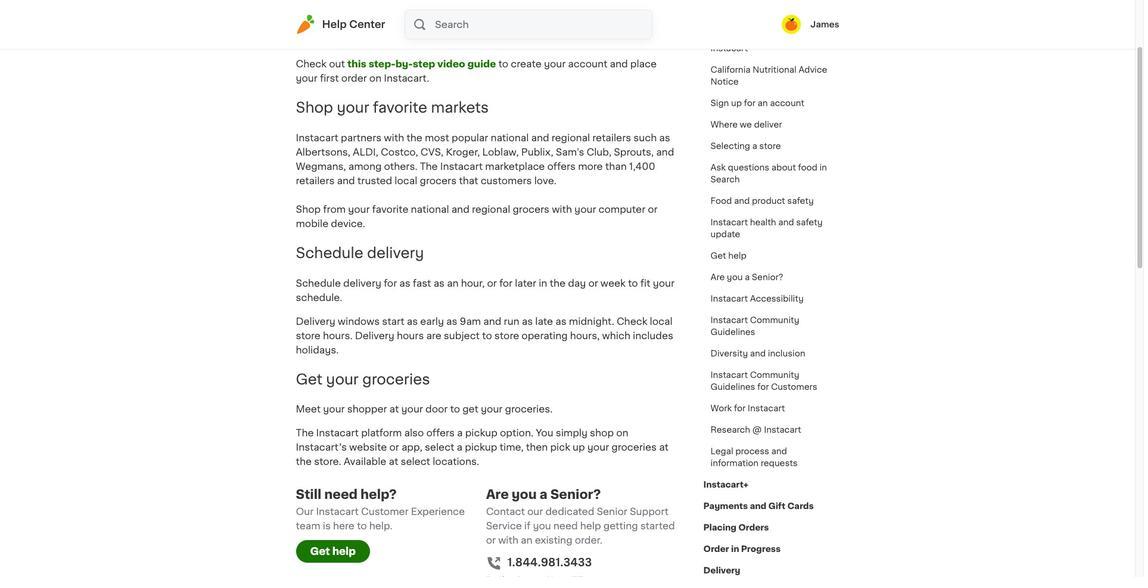 Task type: locate. For each thing, give the bounding box(es) containing it.
get help inside "button"
[[310, 547, 356, 556]]

instacart's
[[296, 443, 347, 452]]

placing orders link
[[704, 517, 769, 538]]

on
[[807, 32, 818, 41], [369, 73, 382, 83], [616, 428, 629, 438]]

your down order
[[337, 101, 369, 114]]

and left place
[[610, 59, 628, 69]]

1 horizontal spatial are
[[711, 273, 725, 281]]

1 vertical spatial need
[[554, 521, 578, 531]]

1 horizontal spatial retailers
[[593, 133, 631, 142]]

an inside the schedule delivery for as fast as an hour, or for later in the day or week to fit your schedule.
[[447, 278, 459, 288]]

shop inside the shop from your favorite national and regional grocers with your computer or mobile device.
[[296, 204, 321, 214]]

senior? up accessibility
[[752, 273, 783, 281]]

safety inside "instacart health and safety update"
[[796, 218, 823, 227]]

2 vertical spatial get
[[310, 547, 330, 556]]

meet
[[296, 404, 321, 414]]

0 vertical spatial select
[[425, 443, 455, 452]]

0 horizontal spatial the
[[296, 457, 312, 466]]

0 horizontal spatial the
[[296, 428, 314, 438]]

need
[[324, 488, 358, 501], [554, 521, 578, 531]]

community inside instacart community guidelines
[[750, 316, 800, 324]]

delivery for schedule delivery
[[367, 246, 424, 260]]

1 guidelines from the top
[[711, 328, 756, 336]]

still
[[296, 488, 322, 501]]

guidelines inside instacart community guidelines for customers
[[711, 383, 756, 391]]

favorite down trusted
[[372, 204, 409, 214]]

2 pickup from the top
[[465, 443, 497, 452]]

progress
[[741, 545, 781, 553]]

customers
[[481, 176, 532, 185]]

1 horizontal spatial local
[[650, 316, 673, 326]]

early
[[420, 316, 444, 326]]

search
[[711, 175, 740, 184]]

2 horizontal spatial delivery
[[704, 566, 741, 575]]

california nutritional advice notice
[[711, 66, 827, 86]]

guidelines for instacart community guidelines
[[711, 328, 756, 336]]

to right guide at the left top
[[499, 59, 509, 69]]

an left hour,
[[447, 278, 459, 288]]

0 horizontal spatial account
[[568, 59, 608, 69]]

1 vertical spatial get help
[[310, 547, 356, 556]]

help center
[[322, 20, 385, 29]]

get down 'is'
[[310, 547, 330, 556]]

1 horizontal spatial that
[[459, 176, 478, 185]]

schedule delivery for as fast as an hour, or for later in the day or week to fit your schedule.
[[296, 278, 675, 302]]

1 community from the top
[[750, 316, 800, 324]]

are
[[426, 331, 442, 340]]

shop right simply
[[590, 428, 614, 438]]

0 vertical spatial fast
[[586, 16, 605, 26]]

instacart community guidelines
[[711, 316, 800, 336]]

1 horizontal spatial account
[[770, 99, 805, 107]]

0 horizontal spatial check
[[296, 59, 327, 69]]

your
[[649, 2, 671, 11], [467, 16, 488, 26], [544, 59, 566, 69], [296, 73, 318, 83], [337, 101, 369, 114], [348, 204, 370, 214], [575, 204, 596, 214], [653, 278, 675, 288], [326, 372, 359, 386], [323, 404, 345, 414], [401, 404, 423, 414], [481, 404, 503, 414], [588, 443, 609, 452]]

check
[[296, 59, 327, 69], [617, 316, 648, 326]]

legal process and information requests link
[[704, 441, 840, 474]]

0 horizontal spatial senior?
[[551, 488, 601, 501]]

1 horizontal spatial groceries
[[612, 443, 657, 452]]

up inside the instacart platform also offers a pickup option. you simply shop on instacart's website or app, select a pickup time, then pick up your groceries at the store. available at select locations.
[[573, 443, 585, 452]]

delivery for delivery windows start as early as 9am and run as late as midnight. check local store hours. delivery hours are subject to store operating hours, which includes holidays.
[[296, 316, 335, 326]]

on inside to create your account and place your first order on instacart.
[[369, 73, 382, 83]]

1 horizontal spatial need
[[554, 521, 578, 531]]

community down accessibility
[[750, 316, 800, 324]]

store up about
[[760, 142, 781, 150]]

in inside the schedule delivery for as fast as an hour, or for later in the day or week to fit your schedule.
[[539, 278, 547, 288]]

1 vertical spatial national
[[411, 204, 449, 214]]

instacart inside nutritional information on instacart
[[711, 44, 748, 52]]

1 vertical spatial account
[[770, 99, 805, 107]]

customer safety support
[[711, 11, 816, 19]]

with inside the shop from your favorite national and regional grocers with your computer or mobile device.
[[552, 204, 572, 214]]

1 shop from the top
[[296, 101, 333, 114]]

up down simply
[[573, 443, 585, 452]]

this
[[348, 59, 367, 69]]

meet your shopper at your door to get your groceries.
[[296, 404, 555, 414]]

2 horizontal spatial help
[[729, 252, 747, 260]]

2 vertical spatial favorite
[[372, 204, 409, 214]]

in right order
[[731, 545, 739, 553]]

sprouts,
[[614, 147, 654, 157]]

up right sign
[[731, 99, 742, 107]]

1 horizontal spatial the
[[420, 161, 438, 171]]

shop your favorite markets
[[296, 101, 489, 114]]

pickup down get at the left bottom of the page
[[465, 428, 498, 438]]

at left legal
[[659, 443, 669, 452]]

instacart image
[[296, 15, 315, 34]]

still need help? our instacart customer experience team is here to help.
[[296, 488, 465, 531]]

check inside delivery windows start as early as 9am and run as late as midnight. check local store hours. delivery hours are subject to store operating hours, which includes holidays.
[[617, 316, 648, 326]]

0 horizontal spatial deliver
[[378, 16, 410, 26]]

0 horizontal spatial retailers
[[296, 176, 335, 185]]

schedule down mobile
[[296, 246, 363, 260]]

1 vertical spatial regional
[[472, 204, 510, 214]]

0 horizontal spatial from
[[323, 204, 346, 214]]

instacart accessibility link
[[704, 288, 811, 309]]

most
[[425, 133, 449, 142]]

delivery windows start as early as 9am and run as late as midnight. check local store hours. delivery hours are subject to store operating hours, which includes holidays.
[[296, 316, 674, 354]]

from inside the shop from your favorite national and regional grocers with your computer or mobile device.
[[323, 204, 346, 214]]

0 vertical spatial national
[[491, 133, 529, 142]]

to right area on the left top of the page
[[319, 16, 329, 26]]

0 horizontal spatial are
[[486, 488, 509, 501]]

fast down shoppers
[[586, 16, 605, 26]]

shop for shop your favorite markets
[[296, 101, 333, 114]]

2 vertical spatial the
[[296, 457, 312, 466]]

1 horizontal spatial help
[[580, 521, 601, 531]]

1 horizontal spatial customer
[[711, 11, 752, 19]]

1 vertical spatial from
[[323, 204, 346, 214]]

fast
[[586, 16, 605, 26], [413, 278, 431, 288]]

or inside the instacart platform also offers a pickup option. you simply shop on instacart's website or app, select a pickup time, then pick up your groceries at the store. available at select locations.
[[390, 443, 399, 452]]

and right 'health'
[[779, 218, 794, 227]]

the
[[420, 161, 438, 171], [296, 428, 314, 438]]

instacart down diversity
[[711, 371, 748, 379]]

schedule inside the schedule delivery for as fast as an hour, or for later in the day or week to fit your schedule.
[[296, 278, 341, 288]]

ask questions about food in search link
[[704, 157, 840, 190]]

0 horizontal spatial grocers
[[420, 176, 457, 185]]

getting
[[604, 521, 638, 531]]

sign up for an account link
[[704, 92, 812, 114]]

support
[[630, 507, 669, 516]]

0 horizontal spatial offers
[[426, 428, 455, 438]]

accessibility
[[750, 294, 804, 303]]

delivery down schedule.
[[296, 316, 335, 326]]

fast inside you're busy, so every minute counts. let us connect you with shoppers in your area to shop and deliver items from your favorite stores in as fast as an hour. it's just that easy.
[[586, 16, 605, 26]]

store up holidays. on the bottom of page
[[296, 331, 321, 340]]

2 community from the top
[[750, 371, 800, 379]]

deliver down every
[[378, 16, 410, 26]]

notice
[[711, 77, 739, 86]]

and down the 'so'
[[358, 16, 376, 26]]

0 vertical spatial the
[[407, 133, 423, 142]]

delivery down order
[[704, 566, 741, 575]]

and left run
[[484, 316, 502, 326]]

instacart up the instacart's
[[316, 428, 359, 438]]

a down get at the left bottom of the page
[[457, 428, 463, 438]]

1 vertical spatial safety
[[788, 197, 814, 205]]

help up are you a senior? link
[[729, 252, 747, 260]]

to inside delivery windows start as early as 9am and run as late as midnight. check local store hours. delivery hours are subject to store operating hours, which includes holidays.
[[482, 331, 492, 340]]

order in progress
[[704, 545, 781, 553]]

service
[[486, 521, 522, 531]]

1 horizontal spatial check
[[617, 316, 648, 326]]

fast inside the schedule delivery for as fast as an hour, or for later in the day or week to fit your schedule.
[[413, 278, 431, 288]]

0 vertical spatial shop
[[296, 101, 333, 114]]

subject
[[444, 331, 480, 340]]

your right create
[[544, 59, 566, 69]]

inclusion
[[768, 349, 806, 358]]

a up questions
[[753, 142, 758, 150]]

0 vertical spatial grocers
[[420, 176, 457, 185]]

1 vertical spatial community
[[750, 371, 800, 379]]

instacart right @
[[764, 426, 802, 434]]

customer up 'help.'
[[361, 507, 409, 516]]

check up which
[[617, 316, 648, 326]]

in
[[639, 2, 647, 11], [562, 16, 571, 26], [820, 163, 827, 172], [539, 278, 547, 288], [731, 545, 739, 553]]

senior? for are you a senior?
[[752, 273, 783, 281]]

0 vertical spatial pickup
[[465, 428, 498, 438]]

and down instacart community guidelines
[[750, 349, 766, 358]]

1 vertical spatial that
[[459, 176, 478, 185]]

food and product safety link
[[704, 190, 821, 212]]

1 schedule from the top
[[296, 246, 363, 260]]

with left shoppers
[[568, 2, 588, 11]]

1 vertical spatial retailers
[[296, 176, 335, 185]]

research
[[711, 426, 750, 434]]

0 vertical spatial on
[[807, 32, 818, 41]]

guidelines up the work
[[711, 383, 756, 391]]

delivery inside the schedule delivery for as fast as an hour, or for later in the day or week to fit your schedule.
[[343, 278, 381, 288]]

1 horizontal spatial offers
[[547, 161, 576, 171]]

0 horizontal spatial shop
[[331, 16, 355, 26]]

community up the customers
[[750, 371, 800, 379]]

0 vertical spatial senior?
[[752, 273, 783, 281]]

selecting a store
[[711, 142, 781, 150]]

midnight.
[[569, 316, 614, 326]]

a inside are you a senior? contact our dedicated senior support service if you need help getting started or with an existing order.
[[540, 488, 548, 501]]

hour.
[[635, 16, 658, 26]]

0 vertical spatial local
[[395, 176, 417, 185]]

or left app,
[[390, 443, 399, 452]]

regional up sam's
[[552, 133, 590, 142]]

2 schedule from the top
[[296, 278, 341, 288]]

and inside 'payments and gift cards' link
[[750, 502, 767, 510]]

the left day on the top of the page
[[550, 278, 566, 288]]

local up includes
[[650, 316, 673, 326]]

0 horizontal spatial get help
[[310, 547, 356, 556]]

1 vertical spatial help
[[580, 521, 601, 531]]

your inside the instacart platform also offers a pickup option. you simply shop on instacart's website or app, select a pickup time, then pick up your groceries at the store. available at select locations.
[[588, 443, 609, 452]]

get inside "button"
[[310, 547, 330, 556]]

with inside you're busy, so every minute counts. let us connect you with shoppers in your area to shop and deliver items from your favorite stores in as fast as an hour. it's just that easy.
[[568, 2, 588, 11]]

and inside delivery windows start as early as 9am and run as late as midnight. check local store hours. delivery hours are subject to store operating hours, which includes holidays.
[[484, 316, 502, 326]]

need inside are you a senior? contact our dedicated senior support service if you need help getting started or with an existing order.
[[554, 521, 578, 531]]

2 shop from the top
[[296, 204, 321, 214]]

1 horizontal spatial on
[[616, 428, 629, 438]]

safety
[[754, 11, 781, 19], [788, 197, 814, 205], [796, 218, 823, 227]]

customer
[[711, 11, 752, 19], [361, 507, 409, 516]]

0 vertical spatial guidelines
[[711, 328, 756, 336]]

are you a senior? link
[[704, 266, 791, 288]]

placing orders
[[704, 523, 769, 532]]

0 horizontal spatial need
[[324, 488, 358, 501]]

0 vertical spatial delivery
[[296, 316, 335, 326]]

0 vertical spatial account
[[568, 59, 608, 69]]

first
[[320, 73, 339, 83]]

the up costco,
[[407, 133, 423, 142]]

in right stores
[[562, 16, 571, 26]]

a up the our
[[540, 488, 548, 501]]

nutritional information on instacart link
[[704, 26, 840, 59]]

are inside are you a senior? contact our dedicated senior support service if you need help getting started or with an existing order.
[[486, 488, 509, 501]]

with down service
[[498, 536, 519, 545]]

senior? inside are you a senior? contact our dedicated senior support service if you need help getting started or with an existing order.
[[551, 488, 601, 501]]

national down the others. in the top left of the page
[[411, 204, 449, 214]]

2 guidelines from the top
[[711, 383, 756, 391]]

0 horizontal spatial that
[[316, 30, 335, 40]]

regional down customers
[[472, 204, 510, 214]]

the inside the instacart platform also offers a pickup option. you simply shop on instacart's website or app, select a pickup time, then pick up your groceries at the store. available at select locations.
[[296, 428, 314, 438]]

0 vertical spatial that
[[316, 30, 335, 40]]

trusted
[[358, 176, 392, 185]]

pickup up locations.
[[465, 443, 497, 452]]

1 vertical spatial pickup
[[465, 443, 497, 452]]

are down get help link
[[711, 273, 725, 281]]

instacart health and safety update
[[711, 218, 823, 238]]

instacart up update
[[711, 218, 748, 227]]

1 vertical spatial shop
[[590, 428, 614, 438]]

get down update
[[711, 252, 726, 260]]

safety right 'health'
[[796, 218, 823, 227]]

0 horizontal spatial regional
[[472, 204, 510, 214]]

in right later
[[539, 278, 547, 288]]

at right available
[[389, 457, 398, 466]]

as inside instacart partners with the most popular national and regional retailers such as albertsons, aldi, costco, cvs, kroger, loblaw, publix, sam's club, sprouts, and wegmans, among others. the instacart marketplace offers more than 1,400 retailers and trusted local grocers that customers love.
[[659, 133, 670, 142]]

0 vertical spatial safety
[[754, 11, 781, 19]]

you right if
[[533, 521, 551, 531]]

account left place
[[568, 59, 608, 69]]

0 vertical spatial customer
[[711, 11, 752, 19]]

your up also
[[401, 404, 423, 414]]

offers down 'door'
[[426, 428, 455, 438]]

information
[[711, 459, 759, 467]]

the inside the instacart platform also offers a pickup option. you simply shop on instacart's website or app, select a pickup time, then pick up your groceries at the store. available at select locations.
[[296, 457, 312, 466]]

your down simply
[[588, 443, 609, 452]]

1 vertical spatial schedule
[[296, 278, 341, 288]]

2 vertical spatial delivery
[[704, 566, 741, 575]]

shop down busy,
[[331, 16, 355, 26]]

guidelines inside instacart community guidelines
[[711, 328, 756, 336]]

0 horizontal spatial fast
[[413, 278, 431, 288]]

the
[[407, 133, 423, 142], [550, 278, 566, 288], [296, 457, 312, 466]]

your left first
[[296, 73, 318, 83]]

1 horizontal spatial fast
[[586, 16, 605, 26]]

from
[[442, 16, 464, 26], [323, 204, 346, 214]]

1 horizontal spatial deliver
[[754, 120, 782, 129]]

0 vertical spatial need
[[324, 488, 358, 501]]

1 vertical spatial on
[[369, 73, 382, 83]]

1 horizontal spatial shop
[[590, 428, 614, 438]]

1 vertical spatial the
[[550, 278, 566, 288]]

0 vertical spatial offers
[[547, 161, 576, 171]]

local down the others. in the top left of the page
[[395, 176, 417, 185]]

safety for and
[[796, 218, 823, 227]]

more
[[578, 161, 603, 171]]

shop inside you're busy, so every minute counts. let us connect you with shoppers in your area to shop and deliver items from your favorite stores in as fast as an hour. it's just that easy.
[[331, 16, 355, 26]]

0 horizontal spatial customer
[[361, 507, 409, 516]]

we
[[740, 120, 752, 129]]

0 horizontal spatial up
[[573, 443, 585, 452]]

offers inside the instacart platform also offers a pickup option. you simply shop on instacart's website or app, select a pickup time, then pick up your groceries at the store. available at select locations.
[[426, 428, 455, 438]]

a
[[753, 142, 758, 150], [745, 273, 750, 281], [457, 428, 463, 438], [457, 443, 463, 452], [540, 488, 548, 501]]

need up here
[[324, 488, 358, 501]]

loblaw,
[[483, 147, 519, 157]]

0 vertical spatial nutritional
[[711, 32, 755, 41]]

instacart up california
[[711, 44, 748, 52]]

it's
[[661, 16, 676, 26]]

select down app,
[[401, 457, 430, 466]]

senior?
[[752, 273, 783, 281], [551, 488, 601, 501]]

for
[[744, 99, 756, 107], [384, 278, 397, 288], [499, 278, 513, 288], [758, 383, 769, 391], [734, 404, 746, 412]]

0 vertical spatial regional
[[552, 133, 590, 142]]

are you a senior? contact our dedicated senior support service if you need help getting started or with an existing order.
[[486, 488, 675, 545]]

instacart inside still need help? our instacart customer experience team is here to help.
[[316, 507, 359, 516]]

community inside instacart community guidelines for customers
[[750, 371, 800, 379]]

for inside instacart community guidelines for customers
[[758, 383, 769, 391]]

nutritional up california
[[711, 32, 755, 41]]

schedule for schedule delivery for as fast as an hour, or for later in the day or week to fit your schedule.
[[296, 278, 341, 288]]

shoppers
[[591, 2, 636, 11]]

schedule for schedule delivery
[[296, 246, 363, 260]]

deliver right we
[[754, 120, 782, 129]]

you
[[548, 2, 566, 11], [727, 273, 743, 281], [512, 488, 537, 501], [533, 521, 551, 531]]

help inside are you a senior? contact our dedicated senior support service if you need help getting started or with an existing order.
[[580, 521, 601, 531]]

1 horizontal spatial from
[[442, 16, 464, 26]]

an inside are you a senior? contact our dedicated senior support service if you need help getting started or with an existing order.
[[521, 536, 533, 545]]

2 vertical spatial on
[[616, 428, 629, 438]]

1 vertical spatial the
[[296, 428, 314, 438]]

local inside instacart partners with the most popular national and regional retailers such as albertsons, aldi, costco, cvs, kroger, loblaw, publix, sam's club, sprouts, and wegmans, among others. the instacart marketplace offers more than 1,400 retailers and trusted local grocers that customers love.
[[395, 176, 417, 185]]

the up the instacart's
[[296, 428, 314, 438]]

account inside to create your account and place your first order on instacart.
[[568, 59, 608, 69]]

1 pickup from the top
[[465, 428, 498, 438]]

0 vertical spatial retailers
[[593, 133, 631, 142]]

retailers down wegmans,
[[296, 176, 335, 185]]

support
[[783, 11, 816, 19]]

1 vertical spatial local
[[650, 316, 673, 326]]

an inside you're busy, so every minute counts. let us connect you with shoppers in your area to shop and deliver items from your favorite stores in as fast as an hour. it's just that easy.
[[621, 16, 632, 26]]

also
[[404, 428, 424, 438]]

need inside still need help? our instacart customer experience team is here to help.
[[324, 488, 358, 501]]

to
[[319, 16, 329, 26], [499, 59, 509, 69], [628, 278, 638, 288], [482, 331, 492, 340], [450, 404, 460, 414], [357, 521, 367, 531]]

1 vertical spatial nutritional
[[753, 66, 797, 74]]

0 vertical spatial favorite
[[491, 16, 527, 26]]

favorite
[[491, 16, 527, 26], [373, 101, 427, 114], [372, 204, 409, 214]]

and inside you're busy, so every minute counts. let us connect you with shoppers in your area to shop and deliver items from your favorite stores in as fast as an hour. it's just that easy.
[[358, 16, 376, 26]]

to right here
[[357, 521, 367, 531]]

instacart.
[[384, 73, 429, 83]]

store down run
[[495, 331, 519, 340]]

that inside instacart partners with the most popular national and regional retailers such as albertsons, aldi, costco, cvs, kroger, loblaw, publix, sam's club, sprouts, and wegmans, among others. the instacart marketplace offers more than 1,400 retailers and trusted local grocers that customers love.
[[459, 176, 478, 185]]

california
[[711, 66, 751, 74]]

that inside you're busy, so every minute counts. let us connect you with shoppers in your area to shop and deliver items from your favorite stores in as fast as an hour. it's just that easy.
[[316, 30, 335, 40]]

your right fit
[[653, 278, 675, 288]]

0 vertical spatial up
[[731, 99, 742, 107]]

0 vertical spatial deliver
[[378, 16, 410, 26]]

0 vertical spatial the
[[420, 161, 438, 171]]

0 horizontal spatial local
[[395, 176, 417, 185]]

help inside get help link
[[729, 252, 747, 260]]

legal
[[711, 447, 734, 455]]

with
[[568, 2, 588, 11], [384, 133, 404, 142], [552, 204, 572, 214], [498, 536, 519, 545]]

national inside instacart partners with the most popular national and regional retailers such as albertsons, aldi, costco, cvs, kroger, loblaw, publix, sam's club, sprouts, and wegmans, among others. the instacart marketplace offers more than 1,400 retailers and trusted local grocers that customers love.
[[491, 133, 529, 142]]

to inside the schedule delivery for as fast as an hour, or for later in the day or week to fit your schedule.
[[628, 278, 638, 288]]

on right simply
[[616, 428, 629, 438]]

help down here
[[332, 547, 356, 556]]

payments
[[704, 502, 748, 510]]

as up start
[[400, 278, 411, 288]]

our
[[296, 507, 314, 516]]

that
[[316, 30, 335, 40], [459, 176, 478, 185]]

to right subject
[[482, 331, 492, 340]]

0 vertical spatial groceries
[[362, 372, 430, 386]]

offers inside instacart partners with the most popular national and regional retailers such as albertsons, aldi, costco, cvs, kroger, loblaw, publix, sam's club, sprouts, and wegmans, among others. the instacart marketplace offers more than 1,400 retailers and trusted local grocers that customers love.
[[547, 161, 576, 171]]

1 horizontal spatial regional
[[552, 133, 590, 142]]

on down james
[[807, 32, 818, 41]]

payments and gift cards link
[[704, 495, 814, 517]]

1 vertical spatial customer
[[361, 507, 409, 516]]

love.
[[534, 176, 557, 185]]

with inside are you a senior? contact our dedicated senior support service if you need help getting started or with an existing order.
[[498, 536, 519, 545]]

nutritional down nutritional information on instacart link at the right of page
[[753, 66, 797, 74]]

are
[[711, 273, 725, 281], [486, 488, 509, 501]]

2 vertical spatial at
[[389, 457, 398, 466]]

grocers inside instacart partners with the most popular national and regional retailers such as albertsons, aldi, costco, cvs, kroger, loblaw, publix, sam's club, sprouts, and wegmans, among others. the instacart marketplace offers more than 1,400 retailers and trusted local grocers that customers love.
[[420, 176, 457, 185]]

to create your account and place your first order on instacart.
[[296, 59, 657, 83]]

with up costco,
[[384, 133, 404, 142]]

as right "such"
[[659, 133, 670, 142]]

the down the instacart's
[[296, 457, 312, 466]]

an down shoppers
[[621, 16, 632, 26]]

delivery for schedule delivery for as fast as an hour, or for later in the day or week to fit your schedule.
[[343, 278, 381, 288]]

regional inside the shop from your favorite national and regional grocers with your computer or mobile device.
[[472, 204, 510, 214]]

1 vertical spatial are
[[486, 488, 509, 501]]

0 vertical spatial shop
[[331, 16, 355, 26]]

favorite down us on the left top of the page
[[491, 16, 527, 26]]

place
[[630, 59, 657, 69]]

then
[[526, 443, 548, 452]]



Task type: vqa. For each thing, say whether or not it's contained in the screenshot.
the bottommost Produce
no



Task type: describe. For each thing, give the bounding box(es) containing it.
or inside the shop from your favorite national and regional grocers with your computer or mobile device.
[[648, 204, 658, 214]]

nutritional inside california nutritional advice notice
[[753, 66, 797, 74]]

as left hour,
[[434, 278, 445, 288]]

california nutritional advice notice link
[[704, 59, 840, 92]]

instacart inside "instacart health and safety update"
[[711, 218, 748, 227]]

start
[[382, 316, 405, 326]]

information
[[757, 32, 805, 41]]

to inside to create your account and place your first order on instacart.
[[499, 59, 509, 69]]

your right meet
[[323, 404, 345, 414]]

time,
[[500, 443, 524, 452]]

as right run
[[522, 316, 533, 326]]

instacart accessibility
[[711, 294, 804, 303]]

the instacart platform also offers a pickup option. you simply shop on instacart's website or app, select a pickup time, then pick up your groceries at the store. available at select locations.
[[296, 428, 669, 466]]

1 vertical spatial select
[[401, 457, 430, 466]]

to inside still need help? our instacart customer experience team is here to help.
[[357, 521, 367, 531]]

instacart inside the instacart platform also offers a pickup option. you simply shop on instacart's website or app, select a pickup time, then pick up your groceries at the store. available at select locations.
[[316, 428, 359, 438]]

up inside 'sign up for an account' link
[[731, 99, 742, 107]]

health
[[750, 218, 776, 227]]

with inside instacart partners with the most popular national and regional retailers such as albertsons, aldi, costco, cvs, kroger, loblaw, publix, sam's club, sprouts, and wegmans, among others. the instacart marketplace offers more than 1,400 retailers and trusted local grocers that customers love.
[[384, 133, 404, 142]]

instacart down kroger,
[[440, 161, 483, 171]]

1 vertical spatial get
[[296, 372, 323, 386]]

as right stores
[[573, 16, 584, 26]]

diversity
[[711, 349, 748, 358]]

started
[[641, 521, 675, 531]]

1 horizontal spatial store
[[495, 331, 519, 340]]

shop inside the instacart platform also offers a pickup option. you simply shop on instacart's website or app, select a pickup time, then pick up your groceries at the store. available at select locations.
[[590, 428, 614, 438]]

0 horizontal spatial store
[[296, 331, 321, 340]]

requests
[[761, 459, 798, 467]]

and inside to create your account and place your first order on instacart.
[[610, 59, 628, 69]]

diversity and inclusion
[[711, 349, 806, 358]]

and down among
[[337, 176, 355, 185]]

order
[[341, 73, 367, 83]]

payments and gift cards
[[704, 502, 814, 510]]

cards
[[788, 502, 814, 510]]

are for are you a senior? contact our dedicated senior support service if you need help getting started or with an existing order.
[[486, 488, 509, 501]]

about
[[772, 163, 796, 172]]

your down holidays. on the bottom of page
[[326, 372, 359, 386]]

simply
[[556, 428, 588, 438]]

late
[[535, 316, 553, 326]]

delivery for delivery 'link'
[[704, 566, 741, 575]]

on inside the instacart platform also offers a pickup option. you simply shop on instacart's website or app, select a pickup time, then pick up your groceries at the store. available at select locations.
[[616, 428, 629, 438]]

as up hours
[[407, 316, 418, 326]]

this step-by-step video guide link
[[348, 59, 496, 69]]

if
[[524, 521, 531, 531]]

order.
[[575, 536, 603, 545]]

wegmans,
[[296, 161, 346, 171]]

for left later
[[499, 278, 513, 288]]

help
[[322, 20, 347, 29]]

for right the work
[[734, 404, 746, 412]]

the inside instacart partners with the most popular national and regional retailers such as albertsons, aldi, costco, cvs, kroger, loblaw, publix, sam's club, sprouts, and wegmans, among others. the instacart marketplace offers more than 1,400 retailers and trusted local grocers that customers love.
[[420, 161, 438, 171]]

regional inside instacart partners with the most popular national and regional retailers such as albertsons, aldi, costco, cvs, kroger, loblaw, publix, sam's club, sprouts, and wegmans, among others. the instacart marketplace offers more than 1,400 retailers and trusted local grocers that customers love.
[[552, 133, 590, 142]]

partners
[[341, 133, 382, 142]]

community for instacart community guidelines for customers
[[750, 371, 800, 379]]

favorite inside you're busy, so every minute counts. let us connect you with shoppers in your area to shop and deliver items from your favorite stores in as fast as an hour. it's just that easy.
[[491, 16, 527, 26]]

your left computer
[[575, 204, 596, 214]]

to left get at the left bottom of the page
[[450, 404, 460, 414]]

from inside you're busy, so every minute counts. let us connect you with shoppers in your area to shop and deliver items from your favorite stores in as fast as an hour. it's just that easy.
[[442, 16, 464, 26]]

instacart up @
[[748, 404, 785, 412]]

research @ instacart link
[[704, 419, 809, 441]]

guidelines for instacart community guidelines for customers
[[711, 383, 756, 391]]

run
[[504, 316, 520, 326]]

nutritional inside nutritional information on instacart
[[711, 32, 755, 41]]

1.844.981.3433 link
[[508, 555, 592, 571]]

groceries inside the instacart platform also offers a pickup option. you simply shop on instacart's website or app, select a pickup time, then pick up your groceries at the store. available at select locations.
[[612, 443, 657, 452]]

in inside ask questions about food in search
[[820, 163, 827, 172]]

and down "such"
[[656, 147, 674, 157]]

your up it's
[[649, 2, 671, 11]]

questions
[[728, 163, 770, 172]]

for up start
[[384, 278, 397, 288]]

or inside are you a senior? contact our dedicated senior support service if you need help getting started or with an existing order.
[[486, 536, 496, 545]]

to inside you're busy, so every minute counts. let us connect you with shoppers in your area to shop and deliver items from your favorite stores in as fast as an hour. it's just that easy.
[[319, 16, 329, 26]]

favorite inside the shop from your favorite national and regional grocers with your computer or mobile device.
[[372, 204, 409, 214]]

grocers inside the shop from your favorite national and regional grocers with your computer or mobile device.
[[513, 204, 550, 214]]

research @ instacart
[[711, 426, 802, 434]]

advice
[[799, 66, 827, 74]]

user avatar image
[[782, 15, 801, 34]]

device.
[[331, 219, 365, 228]]

albertsons,
[[296, 147, 350, 157]]

you
[[536, 428, 554, 438]]

as down shoppers
[[607, 16, 618, 26]]

and inside "diversity and inclusion" link
[[750, 349, 766, 358]]

instacart inside instacart community guidelines for customers
[[711, 371, 748, 379]]

connect
[[506, 2, 545, 11]]

instacart inside "link"
[[711, 294, 748, 303]]

center
[[349, 20, 385, 29]]

your inside the schedule delivery for as fast as an hour, or for later in the day or week to fit your schedule.
[[653, 278, 675, 288]]

0 vertical spatial get
[[711, 252, 726, 260]]

diversity and inclusion link
[[704, 343, 813, 364]]

order
[[704, 545, 729, 553]]

national inside the shop from your favorite national and regional grocers with your computer or mobile device.
[[411, 204, 449, 214]]

you inside you're busy, so every minute counts. let us connect you with shoppers in your area to shop and deliver items from your favorite stores in as fast as an hour. it's just that easy.
[[548, 2, 566, 11]]

the inside instacart partners with the most popular national and regional retailers such as albertsons, aldi, costco, cvs, kroger, loblaw, publix, sam's club, sprouts, and wegmans, among others. the instacart marketplace offers more than 1,400 retailers and trusted local grocers that customers love.
[[407, 133, 423, 142]]

and up publix,
[[531, 133, 549, 142]]

schedule.
[[296, 292, 342, 302]]

1.844.981.3433
[[508, 557, 592, 568]]

0 vertical spatial check
[[296, 59, 327, 69]]

1 vertical spatial favorite
[[373, 101, 427, 114]]

every
[[371, 2, 398, 11]]

locations.
[[433, 457, 479, 466]]

are you a senior?
[[711, 273, 783, 281]]

and inside "instacart health and safety update"
[[779, 218, 794, 227]]

deliver inside you're busy, so every minute counts. let us connect you with shoppers in your area to shop and deliver items from your favorite stores in as fast as an hour. it's just that easy.
[[378, 16, 410, 26]]

hours,
[[570, 331, 600, 340]]

and inside 'legal process and information requests'
[[772, 447, 787, 455]]

markets
[[431, 101, 489, 114]]

shopper
[[347, 404, 387, 414]]

let
[[474, 2, 489, 11]]

team
[[296, 521, 321, 531]]

create
[[511, 59, 542, 69]]

help inside "get help" "button"
[[332, 547, 356, 556]]

senior? for are you a senior? contact our dedicated senior support service if you need help getting started or with an existing order.
[[551, 488, 601, 501]]

1 horizontal spatial delivery
[[355, 331, 395, 340]]

on inside nutritional information on instacart
[[807, 32, 818, 41]]

you're busy, so every minute counts. let us connect you with shoppers in your area to shop and deliver items from your favorite stores in as fast as an hour. it's just that easy.
[[296, 2, 676, 40]]

local inside delivery windows start as early as 9am and run as late as midnight. check local store hours. delivery hours are subject to store operating hours, which includes holidays.
[[650, 316, 673, 326]]

out
[[329, 59, 345, 69]]

instacart health and safety update link
[[704, 212, 840, 245]]

the inside the schedule delivery for as fast as an hour, or for later in the day or week to fit your schedule.
[[550, 278, 566, 288]]

dedicated
[[546, 507, 594, 516]]

a up instacart accessibility "link"
[[745, 273, 750, 281]]

selecting a store link
[[704, 135, 788, 157]]

nutritional information on instacart
[[711, 32, 818, 52]]

available
[[344, 457, 387, 466]]

a up locations.
[[457, 443, 463, 452]]

instacart inside instacart community guidelines
[[711, 316, 748, 324]]

guide
[[468, 59, 496, 69]]

1 horizontal spatial get help
[[711, 252, 747, 260]]

0 horizontal spatial groceries
[[362, 372, 430, 386]]

community for instacart community guidelines
[[750, 316, 800, 324]]

or right hour,
[[487, 278, 497, 288]]

an up the where we deliver
[[758, 99, 768, 107]]

your right get at the left bottom of the page
[[481, 404, 503, 414]]

account inside 'sign up for an account' link
[[770, 99, 805, 107]]

legal process and information requests
[[711, 447, 798, 467]]

popular
[[452, 133, 488, 142]]

1 vertical spatial at
[[659, 443, 669, 452]]

orders
[[739, 523, 769, 532]]

as up subject
[[447, 316, 458, 326]]

you're
[[296, 2, 326, 11]]

sign up for an account
[[711, 99, 805, 107]]

help?
[[361, 488, 397, 501]]

instacart+
[[704, 480, 749, 489]]

is
[[323, 521, 331, 531]]

store.
[[314, 457, 341, 466]]

2 horizontal spatial store
[[760, 142, 781, 150]]

help center link
[[296, 15, 385, 34]]

safety for product
[[788, 197, 814, 205]]

shop for shop from your favorite national and regional grocers with your computer or mobile device.
[[296, 204, 321, 214]]

you down get help link
[[727, 273, 743, 281]]

costco,
[[381, 147, 418, 157]]

work for instacart
[[711, 404, 785, 412]]

club,
[[587, 147, 612, 157]]

instacart up the albertsons,
[[296, 133, 339, 142]]

kroger,
[[446, 147, 480, 157]]

get help button
[[296, 540, 370, 563]]

existing
[[535, 536, 573, 545]]

you up the our
[[512, 488, 537, 501]]

for up the where we deliver
[[744, 99, 756, 107]]

as right the late
[[556, 316, 567, 326]]

customer safety support link
[[704, 4, 823, 26]]

customer inside still need help? our instacart customer experience team is here to help.
[[361, 507, 409, 516]]

windows
[[338, 316, 380, 326]]

delivery link
[[704, 560, 741, 577]]

or right day on the top of the page
[[589, 278, 598, 288]]

day
[[568, 278, 586, 288]]

groceries.
[[505, 404, 553, 414]]

your up the device.
[[348, 204, 370, 214]]

get help link
[[704, 245, 754, 266]]

in up hour.
[[639, 2, 647, 11]]

minute
[[400, 2, 433, 11]]

and inside the shop from your favorite national and regional grocers with your computer or mobile device.
[[452, 204, 470, 214]]

contact
[[486, 507, 525, 516]]

Search search field
[[434, 10, 652, 39]]

0 vertical spatial at
[[390, 404, 399, 414]]

just
[[296, 30, 314, 40]]

pick
[[550, 443, 570, 452]]

are for are you a senior?
[[711, 273, 725, 281]]

hours.
[[323, 331, 353, 340]]

option.
[[500, 428, 534, 438]]

your down let
[[467, 16, 488, 26]]

video
[[438, 59, 465, 69]]

and inside food and product safety link
[[734, 197, 750, 205]]

so
[[357, 2, 369, 11]]



